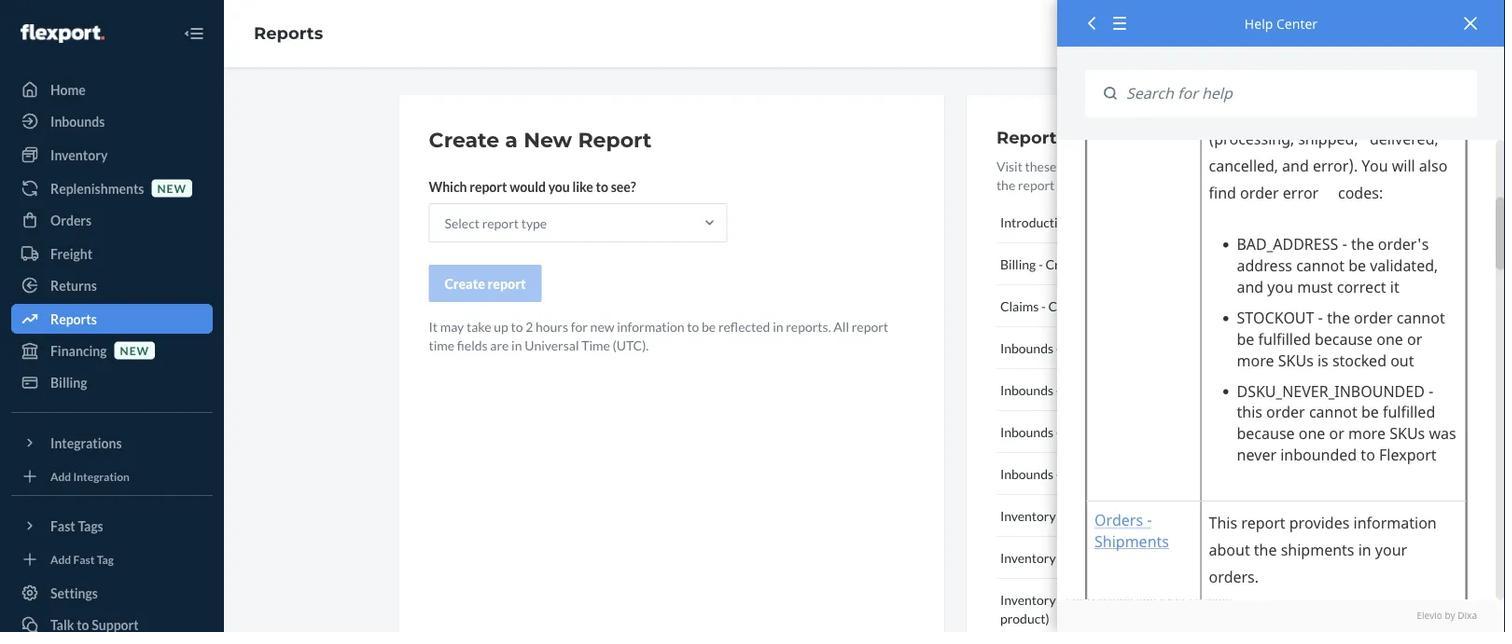 Task type: describe. For each thing, give the bounding box(es) containing it.
lot for inventory - lot tracking and fefo (all products)
[[1066, 550, 1084, 566]]

orders
[[50, 212, 92, 228]]

add fast tag
[[50, 553, 114, 566]]

reporting
[[1090, 214, 1147, 230]]

inbounds - shipping plan reconciliation
[[1000, 466, 1224, 482]]

select report type
[[445, 215, 547, 231]]

of
[[1288, 158, 1300, 174]]

elevio by dixa
[[1417, 610, 1477, 623]]

report for create report
[[488, 276, 526, 292]]

lot for inventory - lot tracking and fefo (single product)
[[1066, 592, 1084, 608]]

you
[[548, 179, 570, 195]]

- for inbounds - inventory reconciliation
[[1056, 340, 1061, 356]]

today
[[1104, 508, 1138, 524]]

monthly
[[1063, 382, 1112, 398]]

(all
[[1195, 550, 1212, 566]]

0 vertical spatial reports
[[254, 23, 323, 44]]

inbounds - inventory reconciliation button
[[997, 328, 1300, 370]]

and for inventory - lot tracking and fefo (all products)
[[1136, 550, 1157, 566]]

to inside visit these help center articles to get a description of the report and column details.
[[1176, 158, 1188, 174]]

billing - credits report button
[[997, 244, 1300, 286]]

orders link
[[11, 205, 213, 235]]

plan
[[1115, 466, 1140, 482]]

report inside visit these help center articles to get a description of the report and column details.
[[1018, 177, 1055, 193]]

inbounds for inbounds - monthly reconciliation
[[1000, 382, 1054, 398]]

which report would you like to see?
[[429, 179, 636, 195]]

billing for billing
[[50, 375, 87, 391]]

new
[[524, 127, 572, 153]]

returns
[[50, 278, 97, 294]]

inbounds link
[[11, 106, 213, 136]]

new for replenishments
[[157, 181, 187, 195]]

inbounds - packages
[[1000, 424, 1116, 440]]

help inside visit these help center articles to get a description of the report and column details.
[[1059, 158, 1087, 174]]

1 vertical spatial fast
[[73, 553, 95, 566]]

(single
[[1195, 592, 1232, 608]]

tracking for (single
[[1087, 592, 1134, 608]]

reconciliation for inbounds - inventory reconciliation
[[1122, 340, 1203, 356]]

inbounds - inventory reconciliation
[[1000, 340, 1203, 356]]

inbounds - packages button
[[997, 412, 1300, 454]]

inbounds for inbounds - shipping plan reconciliation
[[1000, 466, 1054, 482]]

flexport logo image
[[21, 24, 104, 43]]

reconciliation inside button
[[1143, 466, 1224, 482]]

inventory - lot tracking and fefo (all products)
[[1000, 550, 1270, 566]]

inbounds for inbounds - inventory reconciliation
[[1000, 340, 1054, 356]]

1 claims from the left
[[1000, 298, 1039, 314]]

visit
[[997, 158, 1023, 174]]

1 vertical spatial reports link
[[11, 304, 213, 334]]

new for financing
[[120, 344, 149, 357]]

elevio by dixa link
[[1085, 610, 1477, 623]]

products)
[[1215, 550, 1270, 566]]

create report
[[445, 276, 526, 292]]

financing
[[50, 343, 107, 359]]

inbounds for inbounds
[[50, 113, 105, 129]]

report for which report would you like to see?
[[470, 179, 507, 195]]

- for inventory - levels today
[[1059, 508, 1063, 524]]

report for select report type
[[482, 215, 519, 231]]

inventory inside inbounds - inventory reconciliation button
[[1063, 340, 1119, 356]]

to inside button
[[1075, 214, 1087, 230]]

to right like
[[596, 179, 608, 195]]

report inside the 'it may take up to 2 hours for new information to be reflected in reports. all report time fields are in universal time (utc).'
[[852, 319, 888, 335]]

by
[[1445, 610, 1455, 623]]

0 horizontal spatial a
[[505, 127, 518, 153]]

fast tags
[[50, 518, 103, 534]]

integration
[[73, 470, 130, 483]]

center inside visit these help center articles to get a description of the report and column details.
[[1089, 158, 1129, 174]]

information
[[617, 319, 685, 335]]

- for inventory - lot tracking and fefo (single product)
[[1059, 592, 1063, 608]]

visit these help center articles to get a description of the report and column details.
[[997, 158, 1300, 193]]

like
[[573, 179, 593, 195]]

submitted
[[1090, 298, 1149, 314]]

1 horizontal spatial reports link
[[254, 23, 323, 44]]

articles
[[1132, 158, 1174, 174]]

home
[[50, 82, 86, 98]]

and for inventory - lot tracking and fefo (single product)
[[1136, 592, 1157, 608]]

credits
[[1046, 256, 1088, 272]]

integrations button
[[11, 428, 213, 458]]

select
[[445, 215, 480, 231]]

it may take up to 2 hours for new information to be reflected in reports. all report time fields are in universal time (utc).
[[429, 319, 888, 353]]

create a new report
[[429, 127, 652, 153]]

1 vertical spatial in
[[512, 337, 522, 353]]

create report button
[[429, 265, 542, 302]]

report for billing - credits report
[[1090, 256, 1130, 272]]

description
[[1221, 158, 1285, 174]]

add fast tag link
[[11, 549, 213, 571]]

freight link
[[11, 239, 213, 269]]

reflected
[[718, 319, 770, 335]]

tracking for (all
[[1087, 550, 1134, 566]]

introduction
[[1000, 214, 1072, 230]]

are
[[490, 337, 509, 353]]

the
[[997, 177, 1016, 193]]

- for billing - credits report
[[1039, 256, 1043, 272]]

0 vertical spatial center
[[1277, 14, 1318, 32]]

billing link
[[11, 368, 213, 398]]

returns link
[[11, 271, 213, 301]]

shipping
[[1063, 466, 1112, 482]]

home link
[[11, 75, 213, 105]]

(utc).
[[613, 337, 649, 353]]

for
[[571, 319, 588, 335]]

settings
[[50, 586, 98, 601]]

tags
[[78, 518, 103, 534]]

type
[[521, 215, 547, 231]]

add integration
[[50, 470, 130, 483]]

tag
[[97, 553, 114, 566]]

help center
[[1245, 14, 1318, 32]]

inbounds - shipping plan reconciliation button
[[997, 454, 1300, 496]]

all
[[834, 319, 849, 335]]

2 claims from the left
[[1049, 298, 1087, 314]]

inventory for inventory - levels today
[[1000, 508, 1056, 524]]

- for inbounds - shipping plan reconciliation
[[1056, 466, 1061, 482]]

these
[[1025, 158, 1057, 174]]

column
[[1081, 177, 1123, 193]]

glossary
[[1062, 127, 1136, 147]]

a inside visit these help center articles to get a description of the report and column details.
[[1212, 158, 1218, 174]]

time
[[582, 337, 610, 353]]

fefo for (all
[[1160, 550, 1193, 566]]

inbounds - monthly reconciliation button
[[997, 370, 1300, 412]]

introduction to reporting
[[1000, 214, 1147, 230]]



Task type: locate. For each thing, give the bounding box(es) containing it.
0 vertical spatial help
[[1245, 14, 1273, 32]]

reconciliation inside 'button'
[[1114, 382, 1196, 398]]

report up select report type
[[470, 179, 507, 195]]

0 vertical spatial create
[[429, 127, 499, 153]]

inbounds left packages on the right bottom of page
[[1000, 424, 1054, 440]]

reports
[[254, 23, 323, 44], [50, 311, 97, 327]]

- for inbounds - packages
[[1056, 424, 1061, 440]]

1 vertical spatial reconciliation
[[1114, 382, 1196, 398]]

levels
[[1066, 508, 1101, 524]]

1 vertical spatial lot
[[1066, 592, 1084, 608]]

elevio
[[1417, 610, 1443, 623]]

close navigation image
[[183, 22, 205, 45]]

create up may
[[445, 276, 485, 292]]

would
[[510, 179, 546, 195]]

inventory - lot tracking and fefo (all products) button
[[997, 538, 1300, 580]]

inventory for inventory - lot tracking and fefo (single product)
[[1000, 592, 1056, 608]]

2 tracking from the top
[[1087, 592, 1134, 608]]

inbounds up inbounds - packages
[[1000, 382, 1054, 398]]

report
[[1018, 177, 1055, 193], [470, 179, 507, 195], [482, 215, 519, 231], [488, 276, 526, 292], [852, 319, 888, 335]]

fefo left (all
[[1160, 550, 1193, 566]]

1 vertical spatial reports
[[50, 311, 97, 327]]

time
[[429, 337, 455, 353]]

- for inbounds - monthly reconciliation
[[1056, 382, 1061, 398]]

billing inside button
[[1000, 256, 1036, 272]]

0 vertical spatial a
[[505, 127, 518, 153]]

inbounds inside button
[[1000, 466, 1054, 482]]

to left be
[[687, 319, 699, 335]]

create for create a new report
[[429, 127, 499, 153]]

1 lot from the top
[[1066, 550, 1084, 566]]

new up the orders link
[[157, 181, 187, 195]]

0 horizontal spatial new
[[120, 344, 149, 357]]

fast left the tag
[[73, 553, 95, 566]]

lot inside inventory - lot tracking and fefo (single product)
[[1066, 592, 1084, 608]]

1 horizontal spatial new
[[157, 181, 187, 195]]

2 horizontal spatial new
[[590, 319, 614, 335]]

new up billing link at left
[[120, 344, 149, 357]]

1 horizontal spatial reports
[[254, 23, 323, 44]]

fast left tags
[[50, 518, 75, 534]]

in left "reports." at the bottom right of page
[[773, 319, 783, 335]]

inventory
[[50, 147, 108, 163], [1063, 340, 1119, 356], [1000, 508, 1056, 524], [1000, 550, 1056, 566], [1000, 592, 1056, 608]]

1 vertical spatial new
[[590, 319, 614, 335]]

0 vertical spatial tracking
[[1087, 550, 1134, 566]]

inventory for inventory - lot tracking and fefo (all products)
[[1000, 550, 1056, 566]]

1 vertical spatial center
[[1089, 158, 1129, 174]]

to left 2
[[511, 319, 523, 335]]

0 horizontal spatial center
[[1089, 158, 1129, 174]]

1 vertical spatial fefo
[[1160, 592, 1193, 608]]

2 horizontal spatial report
[[1090, 256, 1130, 272]]

1 vertical spatial add
[[50, 553, 71, 566]]

help down 'report glossary'
[[1059, 158, 1087, 174]]

fast inside dropdown button
[[50, 518, 75, 534]]

center up search search box at the right of the page
[[1277, 14, 1318, 32]]

report down the reporting at top right
[[1090, 256, 1130, 272]]

billing - credits report
[[1000, 256, 1130, 272]]

inventory for inventory
[[50, 147, 108, 163]]

add left the integration
[[50, 470, 71, 483]]

1 horizontal spatial in
[[773, 319, 783, 335]]

inventory down inventory - levels today at the right bottom
[[1000, 550, 1056, 566]]

replenishments
[[50, 181, 144, 196]]

which
[[429, 179, 467, 195]]

0 vertical spatial reconciliation
[[1122, 340, 1203, 356]]

inventory up monthly
[[1063, 340, 1119, 356]]

tracking down inventory - lot tracking and fefo (all products)
[[1087, 592, 1134, 608]]

2 vertical spatial reconciliation
[[1143, 466, 1224, 482]]

report up up
[[488, 276, 526, 292]]

inventory inside inventory link
[[50, 147, 108, 163]]

billing down financing
[[50, 375, 87, 391]]

0 horizontal spatial reports
[[50, 311, 97, 327]]

1 vertical spatial help
[[1059, 158, 1087, 174]]

1 horizontal spatial help
[[1245, 14, 1273, 32]]

report glossary
[[997, 127, 1136, 147]]

inventory up product)
[[1000, 592, 1056, 608]]

inventory inside inventory - lot tracking and fefo (all products) button
[[1000, 550, 1056, 566]]

fefo inside inventory - lot tracking and fefo (single product)
[[1160, 592, 1193, 608]]

claims - claims submitted button
[[997, 286, 1300, 328]]

new up time
[[590, 319, 614, 335]]

inbounds down claims - claims submitted
[[1000, 340, 1054, 356]]

1 fefo from the top
[[1160, 550, 1193, 566]]

0 horizontal spatial report
[[578, 127, 652, 153]]

create for create report
[[445, 276, 485, 292]]

see?
[[611, 179, 636, 195]]

report left type
[[482, 215, 519, 231]]

1 vertical spatial billing
[[50, 375, 87, 391]]

report up these
[[997, 127, 1057, 147]]

fields
[[457, 337, 488, 353]]

create up which
[[429, 127, 499, 153]]

inventory - lot tracking and fefo (single product)
[[1000, 592, 1232, 627]]

inventory - lot tracking and fefo (single product) button
[[997, 580, 1300, 633]]

create inside button
[[445, 276, 485, 292]]

introduction to reporting button
[[997, 202, 1300, 244]]

and inside inventory - lot tracking and fefo (single product)
[[1136, 592, 1157, 608]]

inventory left levels
[[1000, 508, 1056, 524]]

0 horizontal spatial claims
[[1000, 298, 1039, 314]]

2 vertical spatial new
[[120, 344, 149, 357]]

1 vertical spatial a
[[1212, 158, 1218, 174]]

inventory inside inventory - lot tracking and fefo (single product)
[[1000, 592, 1056, 608]]

1 vertical spatial tracking
[[1087, 592, 1134, 608]]

inbounds - monthly reconciliation
[[1000, 382, 1196, 398]]

in right are
[[512, 337, 522, 353]]

0 vertical spatial billing
[[1000, 256, 1036, 272]]

- inside 'button'
[[1056, 382, 1061, 398]]

0 horizontal spatial billing
[[50, 375, 87, 391]]

-
[[1039, 256, 1043, 272], [1042, 298, 1046, 314], [1056, 340, 1061, 356], [1056, 382, 1061, 398], [1056, 424, 1061, 440], [1056, 466, 1061, 482], [1059, 508, 1063, 524], [1059, 550, 1063, 566], [1059, 592, 1063, 608]]

universal
[[525, 337, 579, 353]]

inventory inside inventory - levels today button
[[1000, 508, 1056, 524]]

reports link
[[254, 23, 323, 44], [11, 304, 213, 334]]

center up column
[[1089, 158, 1129, 174]]

inventory link
[[11, 140, 213, 170]]

get
[[1191, 158, 1209, 174]]

to left get
[[1176, 158, 1188, 174]]

1 horizontal spatial center
[[1277, 14, 1318, 32]]

inbounds down inbounds - packages
[[1000, 466, 1054, 482]]

0 horizontal spatial in
[[512, 337, 522, 353]]

report inside button
[[1090, 256, 1130, 272]]

1 vertical spatial and
[[1136, 550, 1157, 566]]

2
[[526, 319, 533, 335]]

and down inventory - levels today button
[[1136, 550, 1157, 566]]

0 vertical spatial new
[[157, 181, 187, 195]]

0 vertical spatial lot
[[1066, 550, 1084, 566]]

1 add from the top
[[50, 470, 71, 483]]

report down these
[[1018, 177, 1055, 193]]

0 vertical spatial fast
[[50, 518, 75, 534]]

fefo
[[1160, 550, 1193, 566], [1160, 592, 1193, 608]]

fast
[[50, 518, 75, 534], [73, 553, 95, 566]]

0 vertical spatial add
[[50, 470, 71, 483]]

and down inventory - lot tracking and fefo (all products) button
[[1136, 592, 1157, 608]]

0 vertical spatial reports link
[[254, 23, 323, 44]]

2 fefo from the top
[[1160, 592, 1193, 608]]

inbounds down home at the left top of the page
[[50, 113, 105, 129]]

- inside inventory - lot tracking and fefo (single product)
[[1059, 592, 1063, 608]]

inbounds inside 'button'
[[1000, 382, 1054, 398]]

billing down introduction
[[1000, 256, 1036, 272]]

add up settings
[[50, 553, 71, 566]]

add for add integration
[[50, 470, 71, 483]]

tracking inside inventory - lot tracking and fefo (single product)
[[1087, 592, 1134, 608]]

1 tracking from the top
[[1087, 550, 1134, 566]]

inbounds
[[50, 113, 105, 129], [1000, 340, 1054, 356], [1000, 382, 1054, 398], [1000, 424, 1054, 440], [1000, 466, 1054, 482]]

- for claims - claims submitted
[[1042, 298, 1046, 314]]

reconciliation down inbounds - inventory reconciliation button
[[1114, 382, 1196, 398]]

reports.
[[786, 319, 831, 335]]

inventory - levels today button
[[997, 496, 1300, 538]]

0 vertical spatial fefo
[[1160, 550, 1193, 566]]

new inside the 'it may take up to 2 hours for new information to be reflected in reports. all report time fields are in universal time (utc).'
[[590, 319, 614, 335]]

reconciliation inside button
[[1122, 340, 1203, 356]]

1 horizontal spatial a
[[1212, 158, 1218, 174]]

claims - claims submitted
[[1000, 298, 1149, 314]]

hours
[[536, 319, 568, 335]]

2 add from the top
[[50, 553, 71, 566]]

a
[[505, 127, 518, 153], [1212, 158, 1218, 174]]

and inside visit these help center articles to get a description of the report and column details.
[[1057, 177, 1079, 193]]

add integration link
[[11, 466, 213, 488]]

fast tags button
[[11, 511, 213, 541]]

- for inventory - lot tracking and fefo (all products)
[[1059, 550, 1063, 566]]

may
[[440, 319, 464, 335]]

reconciliation for inbounds - monthly reconciliation
[[1114, 382, 1196, 398]]

be
[[702, 319, 716, 335]]

0 vertical spatial in
[[773, 319, 783, 335]]

up
[[494, 319, 508, 335]]

packages
[[1063, 424, 1116, 440]]

dixa
[[1458, 610, 1477, 623]]

1 vertical spatial create
[[445, 276, 485, 292]]

report up see? on the left of the page
[[578, 127, 652, 153]]

1 horizontal spatial report
[[997, 127, 1057, 147]]

inventory - levels today
[[1000, 508, 1138, 524]]

integrations
[[50, 435, 122, 451]]

1 horizontal spatial billing
[[1000, 256, 1036, 272]]

0 horizontal spatial reports link
[[11, 304, 213, 334]]

and left column
[[1057, 177, 1079, 193]]

add
[[50, 470, 71, 483], [50, 553, 71, 566]]

add for add fast tag
[[50, 553, 71, 566]]

settings link
[[11, 579, 213, 608]]

a left new
[[505, 127, 518, 153]]

create
[[429, 127, 499, 153], [445, 276, 485, 292]]

billing
[[1000, 256, 1036, 272], [50, 375, 87, 391]]

report
[[997, 127, 1057, 147], [578, 127, 652, 153], [1090, 256, 1130, 272]]

help
[[1245, 14, 1273, 32], [1059, 158, 1087, 174]]

0 vertical spatial and
[[1057, 177, 1079, 193]]

new
[[157, 181, 187, 195], [590, 319, 614, 335], [120, 344, 149, 357]]

lot down inventory - levels today at the right bottom
[[1066, 550, 1084, 566]]

in
[[773, 319, 783, 335], [512, 337, 522, 353]]

fefo left (single
[[1160, 592, 1193, 608]]

report for create a new report
[[578, 127, 652, 153]]

lot
[[1066, 550, 1084, 566], [1066, 592, 1084, 608]]

1 horizontal spatial claims
[[1049, 298, 1087, 314]]

inventory up replenishments
[[50, 147, 108, 163]]

2 lot from the top
[[1066, 592, 1084, 608]]

reconciliation down inbounds - packages button
[[1143, 466, 1224, 482]]

product)
[[1000, 611, 1050, 627]]

to left the reporting at top right
[[1075, 214, 1087, 230]]

claims down credits
[[1049, 298, 1087, 314]]

it
[[429, 319, 438, 335]]

report inside the create report button
[[488, 276, 526, 292]]

help up search search box at the right of the page
[[1245, 14, 1273, 32]]

a right get
[[1212, 158, 1218, 174]]

- inside button
[[1056, 466, 1061, 482]]

report right all
[[852, 319, 888, 335]]

claims
[[1000, 298, 1039, 314], [1049, 298, 1087, 314]]

reconciliation down claims - claims submitted button
[[1122, 340, 1203, 356]]

- inside button
[[1039, 256, 1043, 272]]

tracking
[[1087, 550, 1134, 566], [1087, 592, 1134, 608]]

reconciliation
[[1122, 340, 1203, 356], [1114, 382, 1196, 398], [1143, 466, 1224, 482]]

and
[[1057, 177, 1079, 193], [1136, 550, 1157, 566], [1136, 592, 1157, 608]]

center
[[1277, 14, 1318, 32], [1089, 158, 1129, 174]]

2 vertical spatial and
[[1136, 592, 1157, 608]]

claims down billing - credits report
[[1000, 298, 1039, 314]]

0 horizontal spatial help
[[1059, 158, 1087, 174]]

fefo for (single
[[1160, 592, 1193, 608]]

details.
[[1126, 177, 1166, 193]]

tracking down today
[[1087, 550, 1134, 566]]

billing for billing - credits report
[[1000, 256, 1036, 272]]

inbounds for inbounds - packages
[[1000, 424, 1054, 440]]

lot down inventory - lot tracking and fefo (all products)
[[1066, 592, 1084, 608]]

Search search field
[[1117, 70, 1477, 117]]



Task type: vqa. For each thing, say whether or not it's contained in the screenshot.
Settings Link
yes



